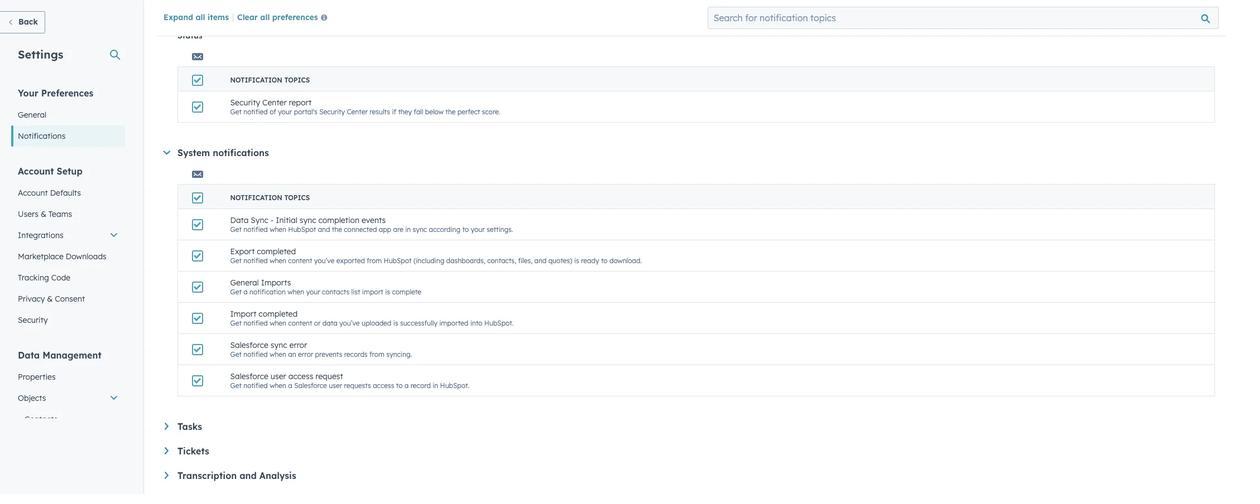 Task type: describe. For each thing, give the bounding box(es) containing it.
syncing.
[[386, 351, 412, 359]]

2 horizontal spatial sync
[[413, 226, 427, 234]]

settings.
[[487, 226, 513, 234]]

record
[[411, 382, 431, 390]]

get inside salesforce user access request get notified when a salesforce user requests access to a record in hubspot.
[[230, 382, 242, 390]]

account for account setup
[[18, 166, 54, 177]]

files,
[[518, 257, 533, 265]]

0 horizontal spatial and
[[240, 471, 257, 482]]

they
[[398, 108, 412, 116]]

tracking code
[[18, 273, 70, 283]]

security center button
[[165, 4, 1215, 15]]

data
[[323, 319, 337, 328]]

data for data sync - initial sync completion events get notified when hubspot and the connected app are in sync according to your settings.
[[230, 215, 249, 226]]

when inside export completed get notified when content you've exported from hubspot (including dashboards, contacts, files, and quotes) is ready to download.
[[270, 257, 286, 265]]

records
[[344, 351, 368, 359]]

notifications
[[18, 131, 66, 141]]

when inside salesforce user access request get notified when a salesforce user requests access to a record in hubspot.
[[270, 382, 286, 390]]

security for security
[[18, 315, 48, 325]]

to inside data sync - initial sync completion events get notified when hubspot and the connected app are in sync according to your settings.
[[462, 226, 469, 234]]

from inside export completed get notified when content you've exported from hubspot (including dashboards, contacts, files, and quotes) is ready to download.
[[367, 257, 382, 265]]

score.
[[482, 108, 501, 116]]

account defaults link
[[11, 183, 125, 204]]

notified inside salesforce user access request get notified when a salesforce user requests access to a record in hubspot.
[[244, 382, 268, 390]]

request
[[316, 372, 343, 382]]

setup
[[57, 166, 83, 177]]

items
[[208, 12, 229, 22]]

to inside export completed get notified when content you've exported from hubspot (including dashboards, contacts, files, and quotes) is ready to download.
[[601, 257, 608, 265]]

are
[[393, 226, 404, 234]]

marketplace
[[18, 252, 64, 262]]

clear all preferences
[[237, 12, 318, 22]]

account for account defaults
[[18, 188, 48, 198]]

all for clear
[[260, 12, 270, 22]]

1 horizontal spatial access
[[373, 382, 394, 390]]

report
[[289, 98, 312, 108]]

get inside general imports get a notification when your contacts list import is complete
[[230, 288, 242, 296]]

the inside "security center report get notified of your portal's security center results if they fall below the perfect score."
[[446, 108, 456, 116]]

tracking code link
[[11, 267, 125, 289]]

according
[[429, 226, 461, 234]]

notified inside import completed get notified when content or data you've uploaded is successfully imported into hubspot.
[[244, 319, 268, 328]]

objects
[[18, 394, 46, 404]]

status
[[178, 31, 202, 41]]

portal's
[[294, 108, 318, 116]]

initial
[[276, 215, 297, 226]]

your preferences element
[[11, 87, 125, 147]]

marketplace downloads link
[[11, 246, 125, 267]]

2 horizontal spatial center
[[347, 108, 368, 116]]

when inside general imports get a notification when your contacts list import is complete
[[288, 288, 304, 296]]

your inside data sync - initial sync completion events get notified when hubspot and the connected app are in sync according to your settings.
[[471, 226, 485, 234]]

transcription and analysis
[[178, 471, 296, 482]]

complete
[[392, 288, 421, 296]]

center for security center
[[217, 4, 247, 15]]

below
[[425, 108, 444, 116]]

data sync - initial sync completion events get notified when hubspot and the connected app are in sync according to your settings.
[[230, 215, 513, 234]]

back link
[[0, 11, 45, 33]]

app
[[379, 226, 391, 234]]

tasks button
[[165, 421, 1215, 433]]

clear
[[237, 12, 258, 22]]

1 horizontal spatial a
[[288, 382, 292, 390]]

objects button
[[11, 388, 125, 409]]

tickets button
[[165, 446, 1215, 457]]

center for security center report get notified of your portal's security center results if they fall below the perfect score.
[[262, 98, 287, 108]]

or
[[314, 319, 321, 328]]

users & teams link
[[11, 204, 125, 225]]

(including
[[414, 257, 444, 265]]

preferences
[[41, 88, 93, 99]]

management
[[43, 350, 101, 361]]

general for general imports get a notification when your contacts list import is complete
[[230, 278, 259, 288]]

caret image for tickets
[[165, 448, 169, 455]]

integrations
[[18, 231, 63, 241]]

system notifications button
[[163, 147, 1215, 159]]

properties link
[[11, 367, 125, 388]]

completed for export completed
[[257, 247, 296, 257]]

you've inside import completed get notified when content or data you've uploaded is successfully imported into hubspot.
[[339, 319, 360, 328]]

from inside the salesforce sync error get notified when an error prevents records from syncing.
[[370, 351, 385, 359]]

contacts link
[[11, 409, 125, 430]]

2 horizontal spatial a
[[405, 382, 409, 390]]

analysis
[[259, 471, 296, 482]]

hubspot. inside salesforce user access request get notified when a salesforce user requests access to a record in hubspot.
[[440, 382, 470, 390]]

preferences
[[272, 12, 318, 22]]

system
[[178, 147, 210, 159]]

notified inside the salesforce sync error get notified when an error prevents records from syncing.
[[244, 351, 268, 359]]

data for data management
[[18, 350, 40, 361]]

sync inside the salesforce sync error get notified when an error prevents records from syncing.
[[271, 341, 287, 351]]

marketplace downloads
[[18, 252, 107, 262]]

1 notification topics from the top
[[230, 76, 310, 84]]

salesforce sync error get notified when an error prevents records from syncing.
[[230, 341, 412, 359]]

connected
[[344, 226, 377, 234]]

salesforce for salesforce sync error
[[230, 341, 268, 351]]

salesforce for salesforce user access request
[[230, 372, 268, 382]]

into
[[470, 319, 483, 328]]

import
[[230, 309, 256, 319]]

when inside import completed get notified when content or data you've uploaded is successfully imported into hubspot.
[[270, 319, 286, 328]]

privacy & consent
[[18, 294, 85, 304]]

account setup element
[[11, 165, 125, 331]]

import completed get notified when content or data you've uploaded is successfully imported into hubspot.
[[230, 309, 514, 328]]

your for center
[[278, 108, 292, 116]]

expand all items button
[[164, 12, 229, 22]]

is for import completed
[[393, 319, 398, 328]]

imported
[[439, 319, 469, 328]]

list
[[351, 288, 360, 296]]

hubspot inside data sync - initial sync completion events get notified when hubspot and the connected app are in sync according to your settings.
[[288, 226, 316, 234]]

an
[[288, 351, 296, 359]]

clear all preferences button
[[237, 12, 332, 25]]

general for general
[[18, 110, 46, 120]]

results
[[370, 108, 390, 116]]

users
[[18, 209, 39, 219]]

notified inside data sync - initial sync completion events get notified when hubspot and the connected app are in sync according to your settings.
[[244, 226, 268, 234]]

teams
[[48, 209, 72, 219]]

when inside data sync - initial sync completion events get notified when hubspot and the connected app are in sync according to your settings.
[[270, 226, 286, 234]]

get inside export completed get notified when content you've exported from hubspot (including dashboards, contacts, files, and quotes) is ready to download.
[[230, 257, 242, 265]]

of
[[270, 108, 276, 116]]

export completed get notified when content you've exported from hubspot (including dashboards, contacts, files, and quotes) is ready to download.
[[230, 247, 642, 265]]

users & teams
[[18, 209, 72, 219]]

is for general imports
[[385, 288, 390, 296]]

to inside salesforce user access request get notified when a salesforce user requests access to a record in hubspot.
[[396, 382, 403, 390]]

account defaults
[[18, 188, 81, 198]]

Search for notification topics search field
[[708, 7, 1219, 29]]

events
[[362, 215, 386, 226]]

your preferences
[[18, 88, 93, 99]]

when inside the salesforce sync error get notified when an error prevents records from syncing.
[[270, 351, 286, 359]]

quotes)
[[549, 257, 573, 265]]

1 topics from the top
[[284, 76, 310, 84]]

caret image for tasks
[[165, 423, 169, 430]]

security for security center
[[178, 4, 214, 15]]

hubspot. inside import completed get notified when content or data you've uploaded is successfully imported into hubspot.
[[484, 319, 514, 328]]



Task type: locate. For each thing, give the bounding box(es) containing it.
completion
[[318, 215, 360, 226]]

1 vertical spatial hubspot.
[[440, 382, 470, 390]]

general down your
[[18, 110, 46, 120]]

contacts,
[[487, 257, 516, 265]]

1 horizontal spatial &
[[47, 294, 53, 304]]

1 vertical spatial from
[[370, 351, 385, 359]]

6 get from the top
[[230, 351, 242, 359]]

0 vertical spatial and
[[318, 226, 330, 234]]

content inside export completed get notified when content you've exported from hubspot (including dashboards, contacts, files, and quotes) is ready to download.
[[288, 257, 312, 265]]

salesforce user access request get notified when a salesforce user requests access to a record in hubspot.
[[230, 372, 470, 390]]

your for imports
[[306, 288, 320, 296]]

when left request
[[270, 382, 286, 390]]

tasks
[[178, 421, 202, 433]]

all for expand
[[196, 12, 205, 22]]

a
[[244, 288, 248, 296], [288, 382, 292, 390], [405, 382, 409, 390]]

properties
[[18, 372, 56, 382]]

your left contacts
[[306, 288, 320, 296]]

topics up report
[[284, 76, 310, 84]]

perfect
[[458, 108, 480, 116]]

data inside data sync - initial sync completion events get notified when hubspot and the connected app are in sync according to your settings.
[[230, 215, 249, 226]]

and left connected
[[318, 226, 330, 234]]

0 horizontal spatial general
[[18, 110, 46, 120]]

0 vertical spatial is
[[574, 257, 579, 265]]

0 vertical spatial hubspot
[[288, 226, 316, 234]]

0 horizontal spatial hubspot.
[[440, 382, 470, 390]]

get inside the salesforce sync error get notified when an error prevents records from syncing.
[[230, 351, 242, 359]]

1 vertical spatial completed
[[259, 309, 298, 319]]

and right files,
[[535, 257, 547, 265]]

content inside import completed get notified when content or data you've uploaded is successfully imported into hubspot.
[[288, 319, 312, 328]]

topics up initial
[[284, 194, 310, 202]]

0 horizontal spatial to
[[396, 382, 403, 390]]

data left sync
[[230, 215, 249, 226]]

integrations button
[[11, 225, 125, 246]]

1 horizontal spatial center
[[262, 98, 287, 108]]

1 get from the top
[[230, 108, 242, 116]]

the inside data sync - initial sync completion events get notified when hubspot and the connected app are in sync according to your settings.
[[332, 226, 342, 234]]

1 horizontal spatial hubspot.
[[484, 319, 514, 328]]

1 horizontal spatial general
[[230, 278, 259, 288]]

1 all from the left
[[196, 12, 205, 22]]

1 vertical spatial notification topics
[[230, 194, 310, 202]]

0 vertical spatial data
[[230, 215, 249, 226]]

get
[[230, 108, 242, 116], [230, 226, 242, 234], [230, 257, 242, 265], [230, 288, 242, 296], [230, 319, 242, 328], [230, 351, 242, 359], [230, 382, 242, 390]]

0 horizontal spatial &
[[41, 209, 46, 219]]

to right ready
[[601, 257, 608, 265]]

caret image
[[163, 151, 170, 155]]

from right exported
[[367, 257, 382, 265]]

sync right initial
[[300, 215, 316, 226]]

notification
[[230, 76, 282, 84], [230, 194, 282, 202]]

completed down notification on the bottom
[[259, 309, 298, 319]]

salesforce inside the salesforce sync error get notified when an error prevents records from syncing.
[[230, 341, 268, 351]]

data management
[[18, 350, 101, 361]]

all
[[196, 12, 205, 22], [260, 12, 270, 22]]

caret image inside "tickets" dropdown button
[[165, 448, 169, 455]]

2 horizontal spatial is
[[574, 257, 579, 265]]

1 vertical spatial the
[[332, 226, 342, 234]]

0 horizontal spatial a
[[244, 288, 248, 296]]

0 vertical spatial topics
[[284, 76, 310, 84]]

& for users
[[41, 209, 46, 219]]

content up imports
[[288, 257, 312, 265]]

notification topics up of
[[230, 76, 310, 84]]

settings
[[18, 47, 63, 61]]

data management element
[[11, 349, 125, 495]]

1 vertical spatial hubspot
[[384, 257, 412, 265]]

from right records
[[370, 351, 385, 359]]

0 vertical spatial to
[[462, 226, 469, 234]]

salesforce
[[230, 341, 268, 351], [230, 372, 268, 382], [294, 382, 327, 390]]

your inside "security center report get notified of your portal's security center results if they fall below the perfect score."
[[278, 108, 292, 116]]

completed up imports
[[257, 247, 296, 257]]

requests
[[344, 382, 371, 390]]

4 notified from the top
[[244, 319, 268, 328]]

0 vertical spatial from
[[367, 257, 382, 265]]

1 vertical spatial you've
[[339, 319, 360, 328]]

your
[[278, 108, 292, 116], [471, 226, 485, 234], [306, 288, 320, 296]]

2 get from the top
[[230, 226, 242, 234]]

0 vertical spatial account
[[18, 166, 54, 177]]

fall
[[414, 108, 423, 116]]

notified inside export completed get notified when content you've exported from hubspot (including dashboards, contacts, files, and quotes) is ready to download.
[[244, 257, 268, 265]]

content
[[288, 257, 312, 265], [288, 319, 312, 328]]

1 vertical spatial general
[[230, 278, 259, 288]]

access down an
[[288, 372, 313, 382]]

the right below
[[446, 108, 456, 116]]

0 vertical spatial content
[[288, 257, 312, 265]]

is right uploaded at the bottom left of the page
[[393, 319, 398, 328]]

0 vertical spatial notification topics
[[230, 76, 310, 84]]

0 horizontal spatial you've
[[314, 257, 335, 265]]

transcription
[[178, 471, 237, 482]]

your
[[18, 88, 38, 99]]

imports
[[261, 278, 291, 288]]

0 horizontal spatial the
[[332, 226, 342, 234]]

sync
[[251, 215, 268, 226]]

caret image left tasks
[[165, 423, 169, 430]]

your right of
[[278, 108, 292, 116]]

get inside data sync - initial sync completion events get notified when hubspot and the connected app are in sync according to your settings.
[[230, 226, 242, 234]]

0 horizontal spatial all
[[196, 12, 205, 22]]

2 all from the left
[[260, 12, 270, 22]]

general inside general imports get a notification when your contacts list import is complete
[[230, 278, 259, 288]]

when left an
[[270, 351, 286, 359]]

expand
[[164, 12, 193, 22]]

2 vertical spatial your
[[306, 288, 320, 296]]

security center
[[178, 4, 247, 15]]

2 vertical spatial to
[[396, 382, 403, 390]]

1 account from the top
[[18, 166, 54, 177]]

account setup
[[18, 166, 83, 177]]

caret image for transcription and analysis
[[165, 472, 169, 479]]

1 horizontal spatial data
[[230, 215, 249, 226]]

0 vertical spatial in
[[405, 226, 411, 234]]

0 horizontal spatial your
[[278, 108, 292, 116]]

1 content from the top
[[288, 257, 312, 265]]

completed inside import completed get notified when content or data you've uploaded is successfully imported into hubspot.
[[259, 309, 298, 319]]

get inside import completed get notified when content or data you've uploaded is successfully imported into hubspot.
[[230, 319, 242, 328]]

2 topics from the top
[[284, 194, 310, 202]]

hubspot. right the "record"
[[440, 382, 470, 390]]

privacy
[[18, 294, 45, 304]]

&
[[41, 209, 46, 219], [47, 294, 53, 304]]

notifications
[[213, 147, 269, 159]]

1 vertical spatial content
[[288, 319, 312, 328]]

in right the "record"
[[433, 382, 438, 390]]

notification up of
[[230, 76, 282, 84]]

notification topics up -
[[230, 194, 310, 202]]

0 horizontal spatial sync
[[271, 341, 287, 351]]

2 notification from the top
[[230, 194, 282, 202]]

1 vertical spatial caret image
[[165, 448, 169, 455]]

3 get from the top
[[230, 257, 242, 265]]

defaults
[[50, 188, 81, 198]]

1 caret image from the top
[[165, 423, 169, 430]]

0 vertical spatial caret image
[[165, 423, 169, 430]]

all left items
[[196, 12, 205, 22]]

content for export completed
[[288, 257, 312, 265]]

2 notification topics from the top
[[230, 194, 310, 202]]

uploaded
[[362, 319, 392, 328]]

account up account defaults
[[18, 166, 54, 177]]

a left the "record"
[[405, 382, 409, 390]]

& right privacy
[[47, 294, 53, 304]]

content for import completed
[[288, 319, 312, 328]]

is inside general imports get a notification when your contacts list import is complete
[[385, 288, 390, 296]]

caret image
[[165, 423, 169, 430], [165, 448, 169, 455], [165, 472, 169, 479]]

the
[[446, 108, 456, 116], [332, 226, 342, 234]]

back
[[18, 17, 38, 27]]

2 horizontal spatial and
[[535, 257, 547, 265]]

user down the salesforce sync error get notified when an error prevents records from syncing. on the left bottom of page
[[271, 372, 286, 382]]

0 vertical spatial your
[[278, 108, 292, 116]]

3 caret image from the top
[[165, 472, 169, 479]]

0 vertical spatial general
[[18, 110, 46, 120]]

error right an
[[298, 351, 313, 359]]

system notifications
[[178, 147, 269, 159]]

general link
[[11, 104, 125, 126]]

1 horizontal spatial and
[[318, 226, 330, 234]]

code
[[51, 273, 70, 283]]

& for privacy
[[47, 294, 53, 304]]

all right clear
[[260, 12, 270, 22]]

1 horizontal spatial to
[[462, 226, 469, 234]]

0 vertical spatial the
[[446, 108, 456, 116]]

0 vertical spatial completed
[[257, 247, 296, 257]]

you've inside export completed get notified when content you've exported from hubspot (including dashboards, contacts, files, and quotes) is ready to download.
[[314, 257, 335, 265]]

error left 'prevents'
[[289, 341, 307, 351]]

caret image inside tasks dropdown button
[[165, 423, 169, 430]]

in inside salesforce user access request get notified when a salesforce user requests access to a record in hubspot.
[[433, 382, 438, 390]]

hubspot
[[288, 226, 316, 234], [384, 257, 412, 265]]

privacy & consent link
[[11, 289, 125, 310]]

a left notification on the bottom
[[244, 288, 248, 296]]

you've up general imports get a notification when your contacts list import is complete at the bottom of the page
[[314, 257, 335, 265]]

general inside "your preferences" element
[[18, 110, 46, 120]]

1 vertical spatial &
[[47, 294, 53, 304]]

in inside data sync - initial sync completion events get notified when hubspot and the connected app are in sync according to your settings.
[[405, 226, 411, 234]]

a inside general imports get a notification when your contacts list import is complete
[[244, 288, 248, 296]]

ready
[[581, 257, 599, 265]]

and left the analysis
[[240, 471, 257, 482]]

1 vertical spatial and
[[535, 257, 547, 265]]

to left the "record"
[[396, 382, 403, 390]]

general imports get a notification when your contacts list import is complete
[[230, 278, 421, 296]]

4 get from the top
[[230, 288, 242, 296]]

1 horizontal spatial the
[[446, 108, 456, 116]]

1 vertical spatial is
[[385, 288, 390, 296]]

successfully
[[400, 319, 438, 328]]

5 get from the top
[[230, 319, 242, 328]]

export
[[230, 247, 255, 257]]

when up imports
[[270, 257, 286, 265]]

0 vertical spatial hubspot.
[[484, 319, 514, 328]]

caret image left the tickets
[[165, 448, 169, 455]]

user left requests
[[329, 382, 342, 390]]

7 get from the top
[[230, 382, 242, 390]]

6 notified from the top
[[244, 382, 268, 390]]

notification up sync
[[230, 194, 282, 202]]

tracking
[[18, 273, 49, 283]]

0 vertical spatial &
[[41, 209, 46, 219]]

when down notification on the bottom
[[270, 319, 286, 328]]

data up properties
[[18, 350, 40, 361]]

2 caret image from the top
[[165, 448, 169, 455]]

completed inside export completed get notified when content you've exported from hubspot (including dashboards, contacts, files, and quotes) is ready to download.
[[257, 247, 296, 257]]

3 notified from the top
[[244, 257, 268, 265]]

account
[[18, 166, 54, 177], [18, 188, 48, 198]]

1 notified from the top
[[244, 108, 268, 116]]

from
[[367, 257, 382, 265], [370, 351, 385, 359]]

all inside 'button'
[[260, 12, 270, 22]]

1 horizontal spatial is
[[393, 319, 398, 328]]

is inside import completed get notified when content or data you've uploaded is successfully imported into hubspot.
[[393, 319, 398, 328]]

2 notified from the top
[[244, 226, 268, 234]]

hubspot. right into
[[484, 319, 514, 328]]

hubspot left (including
[[384, 257, 412, 265]]

your left settings.
[[471, 226, 485, 234]]

notification topics
[[230, 76, 310, 84], [230, 194, 310, 202]]

1 notification from the top
[[230, 76, 282, 84]]

2 vertical spatial caret image
[[165, 472, 169, 479]]

1 vertical spatial account
[[18, 188, 48, 198]]

to right according
[[462, 226, 469, 234]]

dashboards,
[[446, 257, 485, 265]]

2 horizontal spatial to
[[601, 257, 608, 265]]

notified inside "security center report get notified of your portal's security center results if they fall below the perfect score."
[[244, 108, 268, 116]]

1 vertical spatial in
[[433, 382, 438, 390]]

2 horizontal spatial your
[[471, 226, 485, 234]]

hubspot right -
[[288, 226, 316, 234]]

security for security center report get notified of your portal's security center results if they fall below the perfect score.
[[230, 98, 260, 108]]

2 content from the top
[[288, 319, 312, 328]]

0 horizontal spatial is
[[385, 288, 390, 296]]

access
[[288, 372, 313, 382], [373, 382, 394, 390]]

is inside export completed get notified when content you've exported from hubspot (including dashboards, contacts, files, and quotes) is ready to download.
[[574, 257, 579, 265]]

completed for import completed
[[259, 309, 298, 319]]

consent
[[55, 294, 85, 304]]

0 horizontal spatial data
[[18, 350, 40, 361]]

user
[[271, 372, 286, 382], [329, 382, 342, 390]]

1 vertical spatial topics
[[284, 194, 310, 202]]

security inside account setup element
[[18, 315, 48, 325]]

your inside general imports get a notification when your contacts list import is complete
[[306, 288, 320, 296]]

if
[[392, 108, 396, 116]]

hubspot inside export completed get notified when content you've exported from hubspot (including dashboards, contacts, files, and quotes) is ready to download.
[[384, 257, 412, 265]]

0 vertical spatial notification
[[230, 76, 282, 84]]

0 horizontal spatial user
[[271, 372, 286, 382]]

1 horizontal spatial your
[[306, 288, 320, 296]]

sync right are
[[413, 226, 427, 234]]

get inside "security center report get notified of your portal's security center results if they fall below the perfect score."
[[230, 108, 242, 116]]

is left ready
[[574, 257, 579, 265]]

and inside data sync - initial sync completion events get notified when hubspot and the connected app are in sync according to your settings.
[[318, 226, 330, 234]]

to
[[462, 226, 469, 234], [601, 257, 608, 265], [396, 382, 403, 390]]

1 horizontal spatial in
[[433, 382, 438, 390]]

access right requests
[[373, 382, 394, 390]]

-
[[271, 215, 274, 226]]

when right notification on the bottom
[[288, 288, 304, 296]]

0 horizontal spatial in
[[405, 226, 411, 234]]

contacts
[[322, 288, 350, 296]]

1 horizontal spatial all
[[260, 12, 270, 22]]

sync
[[300, 215, 316, 226], [413, 226, 427, 234], [271, 341, 287, 351]]

1 horizontal spatial hubspot
[[384, 257, 412, 265]]

1 horizontal spatial sync
[[300, 215, 316, 226]]

2 account from the top
[[18, 188, 48, 198]]

caret image left transcription
[[165, 472, 169, 479]]

2 vertical spatial and
[[240, 471, 257, 482]]

security link
[[11, 310, 125, 331]]

import
[[362, 288, 383, 296]]

1 horizontal spatial you've
[[339, 319, 360, 328]]

a down an
[[288, 382, 292, 390]]

caret image inside transcription and analysis dropdown button
[[165, 472, 169, 479]]

0 horizontal spatial access
[[288, 372, 313, 382]]

general up import
[[230, 278, 259, 288]]

in right are
[[405, 226, 411, 234]]

0 horizontal spatial hubspot
[[288, 226, 316, 234]]

2 vertical spatial is
[[393, 319, 398, 328]]

you've right data
[[339, 319, 360, 328]]

account up users
[[18, 188, 48, 198]]

1 horizontal spatial user
[[329, 382, 342, 390]]

exported
[[336, 257, 365, 265]]

1 vertical spatial to
[[601, 257, 608, 265]]

0 vertical spatial you've
[[314, 257, 335, 265]]

and inside export completed get notified when content you've exported from hubspot (including dashboards, contacts, files, and quotes) is ready to download.
[[535, 257, 547, 265]]

5 notified from the top
[[244, 351, 268, 359]]

download.
[[610, 257, 642, 265]]

0 horizontal spatial center
[[217, 4, 247, 15]]

when right sync
[[270, 226, 286, 234]]

the left connected
[[332, 226, 342, 234]]

& right users
[[41, 209, 46, 219]]

1 vertical spatial your
[[471, 226, 485, 234]]

notifications link
[[11, 126, 125, 147]]

content left or
[[288, 319, 312, 328]]

1 vertical spatial notification
[[230, 194, 282, 202]]

general
[[18, 110, 46, 120], [230, 278, 259, 288]]

1 vertical spatial data
[[18, 350, 40, 361]]

notified
[[244, 108, 268, 116], [244, 226, 268, 234], [244, 257, 268, 265], [244, 319, 268, 328], [244, 351, 268, 359], [244, 382, 268, 390]]

sync left an
[[271, 341, 287, 351]]

is right 'import'
[[385, 288, 390, 296]]



Task type: vqa. For each thing, say whether or not it's contained in the screenshot.
Companies POPUP BUTTON
no



